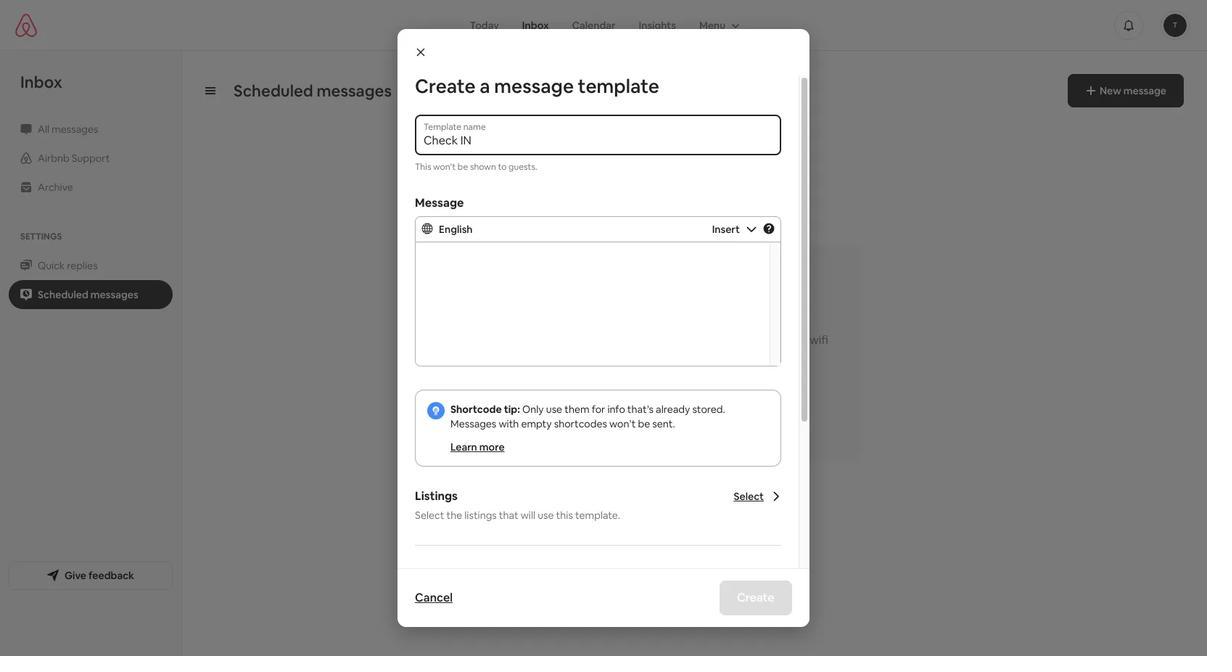 Task type: vqa. For each thing, say whether or not it's contained in the screenshot.
bottom be
yes



Task type: describe. For each thing, give the bounding box(es) containing it.
quick replies
[[38, 259, 98, 272]]

best
[[593, 417, 614, 430]]

calendar link
[[561, 11, 627, 39]]

create a message template inside button
[[567, 382, 698, 395]]

all messages
[[38, 123, 98, 136]]

be inside "only use them for info that's already stored. messages with empty shortcodes won't be sent."
[[638, 417, 651, 430]]

settings
[[20, 231, 62, 242]]

0 vertical spatial won't
[[433, 161, 456, 173]]

quick
[[38, 259, 65, 272]]

a inside dialog
[[480, 74, 490, 99]]

inbox inside inbox link
[[522, 19, 549, 32]]

give feedback
[[65, 569, 134, 582]]

learn for learn more
[[451, 441, 477, 454]]

that
[[499, 509, 519, 522]]

create a message template inside dialog
[[415, 74, 660, 99]]

shortcode
[[451, 403, 502, 416]]

scheduled messages button
[[9, 280, 173, 309]]

guests
[[656, 333, 692, 348]]

Rich text editor text field
[[416, 242, 781, 366]]

learn best practices link
[[551, 409, 674, 438]]

a inside button
[[602, 382, 607, 395]]

practices
[[617, 417, 661, 430]]

give
[[65, 569, 86, 582]]

today
[[470, 19, 499, 32]]

english
[[439, 223, 473, 236]]

english button
[[422, 223, 707, 236]]

insert button
[[707, 223, 758, 236]]

send
[[627, 333, 653, 348]]

only
[[523, 403, 544, 416]]

1 vertical spatial inbox
[[20, 72, 62, 92]]

will
[[521, 509, 536, 522]]

more
[[480, 441, 505, 454]]

select
[[415, 509, 444, 522]]

none text field inside create a message template dialog
[[424, 134, 773, 148]]

airbnb
[[38, 152, 69, 165]]

1 horizontal spatial scheduled messages
[[234, 81, 392, 101]]

to
[[498, 161, 507, 173]]

1 horizontal spatial create
[[567, 382, 600, 395]]

feedback
[[89, 569, 134, 582]]

this
[[556, 509, 573, 522]]

scheduled messages inside button
[[38, 288, 138, 301]]

insights
[[639, 19, 676, 32]]

this
[[415, 161, 431, 173]]

only use them for info that's already stored. messages with empty shortcodes won't be sent.
[[451, 403, 726, 430]]

create a message template dialog
[[398, 29, 810, 656]]

support
[[72, 152, 110, 165]]

archive
[[38, 181, 73, 194]]

0 horizontal spatial be
[[458, 161, 468, 173]]

cancel button
[[408, 584, 460, 613]]

replies
[[67, 259, 98, 272]]

tip:
[[504, 403, 520, 416]]

message
[[415, 195, 464, 210]]

won't inside "only use them for info that's already stored. messages with empty shortcodes won't be sent."
[[610, 417, 636, 430]]

instructions,
[[742, 333, 807, 348]]

1 vertical spatial use
[[538, 509, 554, 522]]

shortcodes
[[554, 417, 607, 430]]

messages for scheduled messages button
[[91, 288, 138, 301]]

message inside 'create a message template' button
[[610, 382, 652, 395]]

automatically send guests check-in instructions, wifi details, and more.
[[551, 333, 829, 363]]

already
[[656, 403, 690, 416]]



Task type: locate. For each thing, give the bounding box(es) containing it.
create a message template
[[415, 74, 660, 99], [567, 382, 698, 395]]

calendar
[[572, 19, 616, 32]]

template down calendar
[[578, 74, 660, 99]]

with
[[499, 417, 519, 430]]

2 vertical spatial create
[[738, 590, 775, 605]]

scheduled inside button
[[38, 288, 88, 301]]

all messages button
[[9, 115, 173, 144]]

them
[[565, 403, 590, 416]]

be left shown
[[458, 161, 468, 173]]

1 horizontal spatial won't
[[610, 417, 636, 430]]

inbox link
[[511, 11, 561, 39]]

this won't be shown to guests.
[[415, 161, 538, 173]]

messages
[[317, 81, 392, 101], [52, 123, 98, 136], [91, 288, 138, 301]]

0 vertical spatial learn
[[564, 417, 591, 430]]

template.
[[576, 509, 621, 522]]

0 horizontal spatial won't
[[433, 161, 456, 173]]

learn down them
[[564, 417, 591, 430]]

1 horizontal spatial message
[[610, 382, 652, 395]]

scheduled messages
[[234, 81, 392, 101], [38, 288, 138, 301]]

listings
[[465, 509, 497, 522]]

1 vertical spatial messages
[[52, 123, 98, 136]]

1 vertical spatial be
[[638, 417, 651, 430]]

use right only
[[546, 403, 563, 416]]

1 horizontal spatial learn
[[564, 417, 591, 430]]

0 horizontal spatial inbox
[[20, 72, 62, 92]]

insert
[[712, 223, 740, 236]]

0 vertical spatial a
[[480, 74, 490, 99]]

template inside create a message template dialog
[[578, 74, 660, 99]]

1 horizontal spatial inbox
[[522, 19, 549, 32]]

message inside create a message template dialog
[[494, 74, 574, 99]]

create button
[[720, 581, 793, 615]]

won't
[[433, 161, 456, 173], [610, 417, 636, 430]]

info
[[608, 403, 625, 416]]

1 vertical spatial a
[[602, 382, 607, 395]]

use right will
[[538, 509, 554, 522]]

shown
[[470, 161, 496, 173]]

select the listings that will use this template.
[[415, 509, 621, 522]]

more.
[[614, 347, 645, 363]]

1 horizontal spatial be
[[638, 417, 651, 430]]

inbox up all
[[20, 72, 62, 92]]

message up that's
[[610, 382, 652, 395]]

create a message template up that's
[[567, 382, 698, 395]]

template up already
[[655, 382, 698, 395]]

scheduled
[[234, 81, 313, 101], [38, 288, 88, 301]]

check-
[[694, 333, 730, 348]]

details,
[[551, 347, 589, 363]]

use
[[546, 403, 563, 416], [538, 509, 554, 522]]

template inside 'create a message template' button
[[655, 382, 698, 395]]

archive button
[[9, 173, 173, 202]]

message down inbox link
[[494, 74, 574, 99]]

0 horizontal spatial scheduled messages
[[38, 288, 138, 301]]

0 horizontal spatial learn
[[451, 441, 477, 454]]

won't down info
[[610, 417, 636, 430]]

empty
[[521, 417, 552, 430]]

messages inside button
[[52, 123, 98, 136]]

cancel
[[415, 590, 453, 605]]

learn
[[564, 417, 591, 430], [451, 441, 477, 454]]

1 vertical spatial scheduled
[[38, 288, 88, 301]]

0 vertical spatial scheduled messages
[[234, 81, 392, 101]]

for
[[592, 403, 606, 416]]

template
[[578, 74, 660, 99], [655, 382, 698, 395]]

the
[[447, 509, 462, 522]]

messages
[[451, 417, 497, 430]]

a down 'today' in the left of the page
[[480, 74, 490, 99]]

learn for learn best practices
[[564, 417, 591, 430]]

and
[[591, 347, 612, 363]]

1 vertical spatial create
[[567, 382, 600, 395]]

be
[[458, 161, 468, 173], [638, 417, 651, 430]]

2 vertical spatial messages
[[91, 288, 138, 301]]

2 horizontal spatial create
[[738, 590, 775, 605]]

shortcode tip:
[[451, 403, 520, 416]]

use inside "only use them for info that's already stored. messages with empty shortcodes won't be sent."
[[546, 403, 563, 416]]

in
[[730, 333, 739, 348]]

0 horizontal spatial scheduled
[[38, 288, 88, 301]]

quick replies button
[[9, 251, 173, 280]]

0 vertical spatial scheduled
[[234, 81, 313, 101]]

listings
[[415, 488, 458, 504]]

0 horizontal spatial message
[[494, 74, 574, 99]]

messages inside button
[[91, 288, 138, 301]]

inbox
[[522, 19, 549, 32], [20, 72, 62, 92]]

won't right this
[[433, 161, 456, 173]]

1 vertical spatial create a message template
[[567, 382, 698, 395]]

inbox right 'today' in the left of the page
[[522, 19, 549, 32]]

give feedback button
[[9, 561, 173, 590]]

learn more link
[[451, 441, 505, 454]]

create a message template down inbox link
[[415, 74, 660, 99]]

that's
[[628, 403, 654, 416]]

0 vertical spatial use
[[546, 403, 563, 416]]

a
[[480, 74, 490, 99], [602, 382, 607, 395]]

messages for all messages button
[[52, 123, 98, 136]]

0 vertical spatial messages
[[317, 81, 392, 101]]

message
[[494, 74, 574, 99], [610, 382, 652, 395]]

0 horizontal spatial create
[[415, 74, 476, 99]]

wifi
[[810, 333, 829, 348]]

learn down messages
[[451, 441, 477, 454]]

1 vertical spatial template
[[655, 382, 698, 395]]

sent.
[[653, 417, 676, 430]]

airbnb support
[[38, 152, 110, 165]]

group
[[688, 11, 749, 39]]

None text field
[[424, 134, 773, 148]]

1 vertical spatial scheduled messages
[[38, 288, 138, 301]]

0 vertical spatial create a message template
[[415, 74, 660, 99]]

be down that's
[[638, 417, 651, 430]]

stored.
[[693, 403, 726, 416]]

0 vertical spatial template
[[578, 74, 660, 99]]

0 vertical spatial create
[[415, 74, 476, 99]]

automatically
[[551, 333, 625, 348]]

learn more
[[451, 441, 505, 454]]

0 vertical spatial be
[[458, 161, 468, 173]]

learn inside create a message template dialog
[[451, 441, 477, 454]]

1 horizontal spatial a
[[602, 382, 607, 395]]

1 horizontal spatial scheduled
[[234, 81, 313, 101]]

create a message template button
[[551, 374, 714, 403]]

airbnb support button
[[9, 144, 173, 173]]

a up for
[[602, 382, 607, 395]]

0 horizontal spatial a
[[480, 74, 490, 99]]

create
[[415, 74, 476, 99], [567, 382, 600, 395], [738, 590, 775, 605]]

0 vertical spatial message
[[494, 74, 574, 99]]

insights link
[[627, 11, 688, 39]]

all
[[38, 123, 49, 136]]

learn best practices
[[564, 417, 661, 430]]

0 vertical spatial inbox
[[522, 19, 549, 32]]

1 vertical spatial learn
[[451, 441, 477, 454]]

today link
[[458, 11, 511, 39]]

1 vertical spatial won't
[[610, 417, 636, 430]]

guests.
[[509, 161, 538, 173]]

1 vertical spatial message
[[610, 382, 652, 395]]



